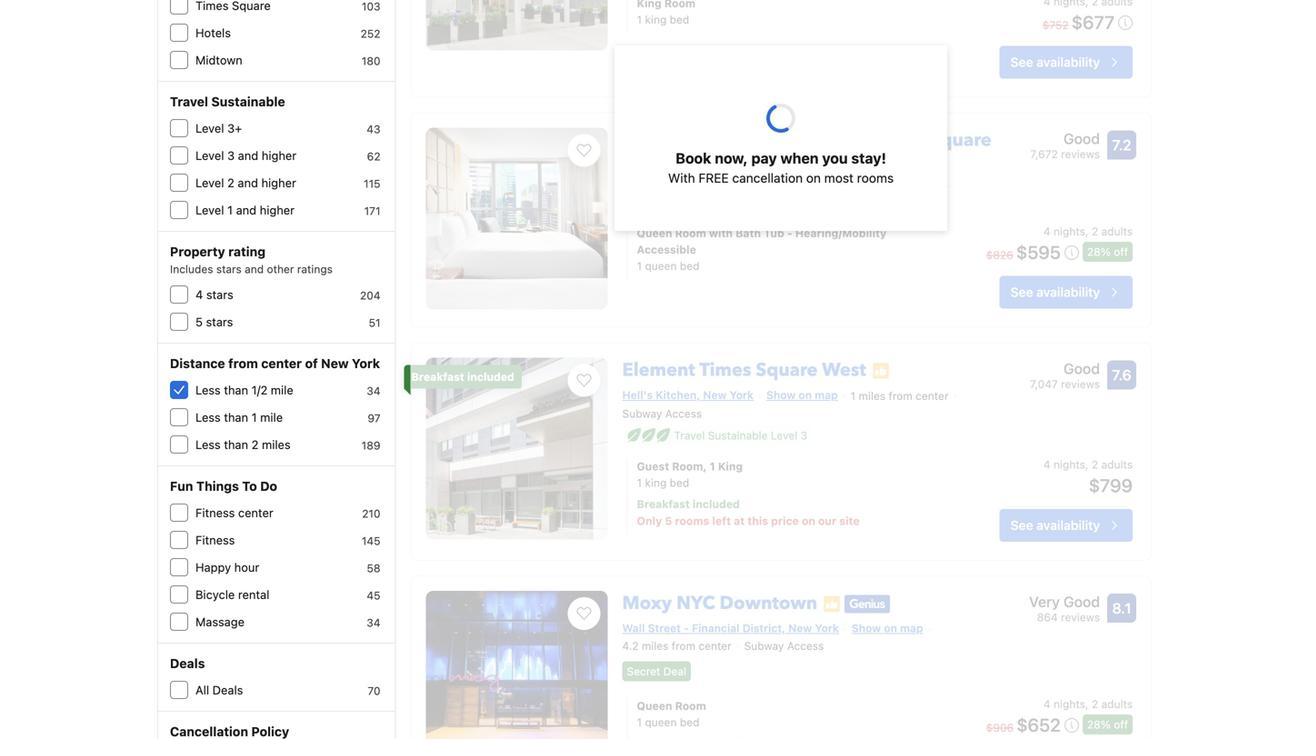 Task type: vqa. For each thing, say whether or not it's contained in the screenshot.
vacation in the TAKE YOUR LONGEST VACATION YET BROWSE PROPERTIES OFFERING LONG- TERM STAYS, MANY AT REDUCED MONTHLY RATES.
no



Task type: locate. For each thing, give the bounding box(es) containing it.
0 vertical spatial 4 nights , 2 adults
[[1044, 225, 1133, 238]]

than for 1/2
[[224, 383, 248, 397]]

2 see availability from the top
[[1011, 285, 1100, 300]]

nights down 7,047
[[1054, 458, 1086, 471]]

0 vertical spatial rooms
[[857, 171, 894, 186]]

mile
[[271, 383, 294, 397], [260, 411, 283, 424]]

york
[[713, 179, 737, 192], [352, 356, 380, 371], [730, 389, 754, 401], [815, 622, 839, 635]]

0 vertical spatial -
[[787, 227, 793, 240]]

2 see from the top
[[1011, 285, 1034, 300]]

1 vertical spatial nights
[[1054, 458, 1086, 471]]

0 vertical spatial less
[[196, 383, 221, 397]]

1 good from the top
[[1064, 130, 1100, 147]]

0 vertical spatial deals
[[170, 656, 205, 671]]

1 good element from the top
[[1031, 128, 1100, 149]]

element times square west link
[[623, 350, 867, 383]]

queen down accessible
[[645, 260, 677, 272]]

happy
[[196, 561, 231, 574]]

5
[[196, 315, 203, 329], [665, 515, 672, 528]]

0 vertical spatial than
[[224, 383, 248, 397]]

0 vertical spatial included
[[467, 370, 515, 383]]

1 vertical spatial mile
[[260, 411, 283, 424]]

wall street - financial district, new york
[[623, 622, 839, 635]]

reviews inside the good 7,047 reviews
[[1061, 378, 1100, 390]]

higher down level 2 and higher
[[260, 203, 295, 217]]

fun things to do
[[170, 479, 277, 494]]

0 horizontal spatial 3
[[227, 149, 235, 162]]

1 4 nights , 2 adults from the top
[[1044, 225, 1133, 238]]

on for broadway
[[782, 179, 795, 192]]

happy hour
[[196, 561, 259, 574]]

most
[[825, 171, 854, 186]]

york right district,
[[815, 622, 839, 635]]

0 vertical spatial show
[[750, 179, 779, 192]]

1 vertical spatial see availability link
[[1000, 276, 1133, 309]]

2 see availability link from the top
[[1000, 276, 1133, 309]]

1 than from the top
[[224, 383, 248, 397]]

mile right 1/2
[[271, 383, 294, 397]]

less for less than 2 miles
[[196, 438, 221, 452]]

2 availability from the top
[[1037, 285, 1100, 300]]

book now, pay when you stay! alert
[[615, 60, 948, 231]]

availability down 4 nights , 2 adults $799
[[1037, 518, 1100, 533]]

square left 7,672
[[930, 128, 992, 153]]

reviews right 7,047
[[1061, 378, 1100, 390]]

1 horizontal spatial sustainable
[[708, 429, 768, 442]]

0 vertical spatial higher
[[262, 149, 297, 162]]

travel for travel sustainable level 3
[[674, 429, 705, 442]]

good left scored 7.2 element
[[1064, 130, 1100, 147]]

1 vertical spatial fitness
[[196, 533, 235, 547]]

less for less than 1 mile
[[196, 411, 221, 424]]

0 vertical spatial reviews
[[1061, 148, 1100, 160]]

1 vertical spatial deals
[[213, 683, 243, 697]]

2 vertical spatial see availability
[[1011, 518, 1100, 533]]

1 , from the top
[[1086, 225, 1089, 238]]

manhattan,
[[623, 179, 683, 192]]

good element left 7.2
[[1031, 128, 1100, 149]]

2 vertical spatial ,
[[1086, 698, 1089, 711]]

1 vertical spatial see availability
[[1011, 285, 1100, 300]]

1 room from the top
[[675, 227, 706, 240]]

0 horizontal spatial travel
[[170, 94, 208, 109]]

deals right all
[[213, 683, 243, 697]]

0 vertical spatial nights
[[1054, 225, 1086, 238]]

2 vertical spatial nights
[[1054, 698, 1086, 711]]

new
[[686, 179, 710, 192], [321, 356, 349, 371], [703, 389, 727, 401], [789, 622, 812, 635]]

2 vertical spatial stars
[[206, 315, 233, 329]]

moxy nyc downtown image
[[426, 591, 608, 739]]

than down the less than 1 mile
[[224, 438, 248, 452]]

4 stars
[[196, 288, 234, 301]]

distance
[[170, 356, 225, 371]]

2 inside 4 nights , 2 adults $799
[[1092, 458, 1099, 471]]

fitness for fitness center
[[196, 506, 235, 520]]

rooms inside guest room, 1 king 1 king bed breakfast included only 5 rooms left at this price on our site
[[675, 515, 710, 528]]

included
[[467, 370, 515, 383], [693, 498, 740, 511]]

1 vertical spatial queen
[[637, 700, 673, 713]]

0 horizontal spatial deals
[[170, 656, 205, 671]]

reviews right 864
[[1061, 611, 1100, 624]]

7.6
[[1112, 366, 1132, 384]]

level 3+
[[196, 121, 242, 135]]

3 see from the top
[[1011, 518, 1034, 533]]

less than 2 miles
[[196, 438, 291, 452]]

stars down rating
[[216, 263, 242, 276]]

0 vertical spatial good element
[[1031, 128, 1100, 149]]

2 vertical spatial map
[[900, 622, 924, 635]]

level down level 3+
[[196, 149, 224, 162]]

level up property on the top of page
[[196, 203, 224, 217]]

nights down 864
[[1054, 698, 1086, 711]]

0 vertical spatial fitness
[[196, 506, 235, 520]]

3 up guest room, 1 king link
[[801, 429, 808, 442]]

1 vertical spatial stars
[[206, 288, 234, 301]]

4 nights , 2 adults $799
[[1044, 458, 1133, 496]]

1 horizontal spatial deals
[[213, 683, 243, 697]]

stars for 4 stars
[[206, 288, 234, 301]]

room inside queen room with bath tub - hearing/mobility accessible 1 queen bed
[[675, 227, 706, 240]]

2 vertical spatial see
[[1011, 518, 1034, 533]]

0 vertical spatial good
[[1064, 130, 1100, 147]]

hotel
[[727, 128, 776, 153]]

travel
[[170, 94, 208, 109], [674, 429, 705, 442]]

see availability link up the good 7,047 reviews on the right of the page
[[1000, 276, 1133, 309]]

1 see from the top
[[1011, 54, 1034, 69]]

1 vertical spatial travel
[[674, 429, 705, 442]]

downtown
[[720, 591, 818, 616]]

1 horizontal spatial rooms
[[857, 171, 894, 186]]

rooms inside book now, pay when you stay! with free cancellation on most rooms
[[857, 171, 894, 186]]

sustainable for travel sustainable
[[211, 94, 285, 109]]

deals
[[170, 656, 205, 671], [213, 683, 243, 697]]

very
[[1030, 593, 1060, 611]]

3
[[227, 149, 235, 162], [801, 429, 808, 442]]

and down rating
[[245, 263, 264, 276]]

queen room link
[[637, 698, 945, 715]]

queen down the queen room
[[645, 716, 677, 729]]

2 vertical spatial reviews
[[1061, 611, 1100, 624]]

mile for less than 1 mile
[[260, 411, 283, 424]]

square inside "link"
[[930, 128, 992, 153]]

map for west
[[815, 389, 838, 401]]

see availability up the good 7,047 reviews on the right of the page
[[1011, 285, 1100, 300]]

show on map
[[750, 179, 821, 192], [767, 389, 838, 401], [852, 622, 924, 635]]

1 vertical spatial 3
[[801, 429, 808, 442]]

1 vertical spatial less
[[196, 411, 221, 424]]

see availability up good 7,672 reviews
[[1011, 54, 1100, 69]]

see availability link for element times square west
[[1000, 509, 1133, 542]]

2 , from the top
[[1086, 458, 1089, 471]]

0 vertical spatial travel
[[170, 94, 208, 109]]

rooms for king
[[675, 515, 710, 528]]

at
[[734, 515, 745, 528]]

1 vertical spatial show on map
[[767, 389, 838, 401]]

queen up 1 queen bed
[[637, 700, 673, 713]]

0 vertical spatial times
[[874, 128, 926, 153]]

when
[[781, 150, 819, 167]]

level up the level 1 and higher
[[196, 176, 224, 190]]

bed inside guest room, 1 king 1 king bed breakfast included only 5 rooms left at this price on our site
[[670, 477, 690, 489]]

reviews inside good 7,672 reviews
[[1061, 148, 1100, 160]]

see availability
[[1011, 54, 1100, 69], [1011, 285, 1100, 300], [1011, 518, 1100, 533]]

, inside 4 nights , 2 adults $799
[[1086, 458, 1089, 471]]

king
[[645, 13, 667, 26], [645, 477, 667, 489]]

2 than from the top
[[224, 411, 248, 424]]

includes
[[170, 263, 213, 276]]

1 reviews from the top
[[1061, 148, 1100, 160]]

see
[[1011, 54, 1034, 69], [1011, 285, 1034, 300], [1011, 518, 1034, 533]]

2 vertical spatial show on map
[[852, 622, 924, 635]]

3 than from the top
[[224, 438, 248, 452]]

stars inside property rating includes stars and other ratings
[[216, 263, 242, 276]]

1 horizontal spatial 5
[[665, 515, 672, 528]]

and for 1
[[236, 203, 257, 217]]

less
[[196, 383, 221, 397], [196, 411, 221, 424], [196, 438, 221, 452]]

2 adults from the top
[[1102, 458, 1133, 471]]

0 vertical spatial 3
[[227, 149, 235, 162]]

higher down level 3 and higher
[[261, 176, 296, 190]]

mile up miles
[[260, 411, 283, 424]]

- inside queen room with bath tub - hearing/mobility accessible 1 queen bed
[[787, 227, 793, 240]]

see availability down 4 nights , 2 adults $799
[[1011, 518, 1100, 533]]

34 down 45
[[367, 617, 381, 629]]

good inside the good 7,047 reviews
[[1064, 360, 1100, 377]]

0 vertical spatial breakfast
[[412, 370, 465, 383]]

center down to on the bottom left of page
[[238, 506, 274, 520]]

and up level 2 and higher
[[238, 149, 259, 162]]

1 vertical spatial center
[[238, 506, 274, 520]]

room up accessible
[[675, 227, 706, 240]]

good inside good 7,672 reviews
[[1064, 130, 1100, 147]]

queen inside queen room link
[[637, 700, 673, 713]]

scored 7.2 element
[[1108, 130, 1137, 159]]

1 king from the top
[[645, 13, 667, 26]]

2 reviews from the top
[[1061, 378, 1100, 390]]

1 queen from the top
[[645, 260, 677, 272]]

2 nights from the top
[[1054, 458, 1086, 471]]

adults
[[1102, 225, 1133, 238], [1102, 458, 1133, 471], [1102, 698, 1133, 711]]

see availability link down 4 nights , 2 adults $799
[[1000, 509, 1133, 542]]

york down "51"
[[352, 356, 380, 371]]

map
[[798, 179, 821, 192], [815, 389, 838, 401], [900, 622, 924, 635]]

nyc
[[677, 591, 715, 616]]

availability up the good 7,047 reviews on the right of the page
[[1037, 285, 1100, 300]]

1 vertical spatial -
[[684, 622, 689, 635]]

2 less from the top
[[196, 411, 221, 424]]

1 horizontal spatial times
[[874, 128, 926, 153]]

queen up accessible
[[637, 227, 673, 240]]

1 availability from the top
[[1037, 54, 1100, 69]]

sustainable up king
[[708, 429, 768, 442]]

2 34 from the top
[[367, 617, 381, 629]]

moxy nyc downtown
[[623, 591, 818, 616]]

1 vertical spatial higher
[[261, 176, 296, 190]]

3 down 3+ at left
[[227, 149, 235, 162]]

queen inside queen room with bath tub - hearing/mobility accessible 1 queen bed
[[637, 227, 673, 240]]

square left west
[[756, 358, 818, 383]]

1 vertical spatial 5
[[665, 515, 672, 528]]

1 horizontal spatial square
[[930, 128, 992, 153]]

0 vertical spatial adults
[[1102, 225, 1133, 238]]

1 vertical spatial ,
[[1086, 458, 1089, 471]]

level for level 3 and higher
[[196, 149, 224, 162]]

3 see availability link from the top
[[1000, 509, 1133, 542]]

stars for 5 stars
[[206, 315, 233, 329]]

room for queen room
[[675, 700, 706, 713]]

0 vertical spatial 5
[[196, 315, 203, 329]]

see availability link up good 7,672 reviews
[[1000, 46, 1133, 79]]

new right of
[[321, 356, 349, 371]]

higher up level 2 and higher
[[262, 149, 297, 162]]

good right very
[[1064, 593, 1100, 611]]

fitness down things
[[196, 506, 235, 520]]

stars up 5 stars
[[206, 288, 234, 301]]

good element left 7.6
[[1030, 358, 1100, 380]]

center left of
[[261, 356, 302, 371]]

3 good from the top
[[1064, 593, 1100, 611]]

1 vertical spatial breakfast
[[637, 498, 690, 511]]

2 vertical spatial good
[[1064, 593, 1100, 611]]

scored 7.6 element
[[1108, 360, 1137, 390]]

1/2
[[252, 383, 268, 397]]

to
[[242, 479, 257, 494]]

and for 3
[[238, 149, 259, 162]]

1 vertical spatial see
[[1011, 285, 1034, 300]]

2 vertical spatial show
[[852, 622, 881, 635]]

0 vertical spatial queen
[[645, 260, 677, 272]]

show on map for downtown
[[852, 622, 924, 635]]

on
[[807, 171, 821, 186], [782, 179, 795, 192], [799, 389, 812, 401], [802, 515, 816, 528], [884, 622, 898, 635]]

on inside guest room, 1 king 1 king bed breakfast included only 5 rooms left at this price on our site
[[802, 515, 816, 528]]

1 queen from the top
[[637, 227, 673, 240]]

stars
[[216, 263, 242, 276], [206, 288, 234, 301], [206, 315, 233, 329]]

good left 7.6
[[1064, 360, 1100, 377]]

less than 1 mile
[[196, 411, 283, 424]]

queen
[[645, 260, 677, 272], [645, 716, 677, 729]]

on for square
[[799, 389, 812, 401]]

- right street
[[684, 622, 689, 635]]

3 reviews from the top
[[1061, 611, 1100, 624]]

1 vertical spatial map
[[815, 389, 838, 401]]

0 vertical spatial see
[[1011, 54, 1034, 69]]

3 availability from the top
[[1037, 518, 1100, 533]]

0 vertical spatial sustainable
[[211, 94, 285, 109]]

availability up good 7,672 reviews
[[1037, 54, 1100, 69]]

1 horizontal spatial -
[[787, 227, 793, 240]]

show on map for broadway
[[750, 179, 821, 192]]

level 2 and higher
[[196, 176, 296, 190]]

0 vertical spatial see availability
[[1011, 54, 1100, 69]]

1 less from the top
[[196, 383, 221, 397]]

fitness
[[196, 506, 235, 520], [196, 533, 235, 547]]

mile for less than 1/2 mile
[[271, 383, 294, 397]]

1 see availability link from the top
[[1000, 46, 1133, 79]]

4 down 7,672
[[1044, 225, 1051, 238]]

0 vertical spatial 34
[[367, 385, 381, 397]]

0 vertical spatial room
[[675, 227, 706, 240]]

1 vertical spatial good element
[[1030, 358, 1100, 380]]

our
[[818, 515, 837, 528]]

0 vertical spatial see availability link
[[1000, 46, 1133, 79]]

2 good from the top
[[1064, 360, 1100, 377]]

nights down 7,672
[[1054, 225, 1086, 238]]

deals up all
[[170, 656, 205, 671]]

less down the less than 1 mile
[[196, 438, 221, 452]]

- right the tub
[[787, 227, 793, 240]]

times
[[874, 128, 926, 153], [700, 358, 752, 383]]

1 34 from the top
[[367, 385, 381, 397]]

level up guest room, 1 king link
[[771, 429, 798, 442]]

0 vertical spatial mile
[[271, 383, 294, 397]]

with
[[709, 227, 733, 240]]

7.2
[[1113, 136, 1132, 154]]

rooms for stay!
[[857, 171, 894, 186]]

1 vertical spatial reviews
[[1061, 378, 1100, 390]]

room
[[675, 227, 706, 240], [675, 700, 706, 713]]

-
[[787, 227, 793, 240], [684, 622, 689, 635]]

than up less than 2 miles
[[224, 411, 248, 424]]

street
[[648, 622, 681, 635]]

2 vertical spatial less
[[196, 438, 221, 452]]

fitness up happy
[[196, 533, 235, 547]]

1 vertical spatial rooms
[[675, 515, 710, 528]]

1 vertical spatial 4 nights , 2 adults
[[1044, 698, 1133, 711]]

0 vertical spatial show on map
[[750, 179, 821, 192]]

less down distance
[[196, 383, 221, 397]]

good element for millennium hotel broadway times square
[[1031, 128, 1100, 149]]

queen room
[[637, 700, 706, 713]]

2 queen from the top
[[637, 700, 673, 713]]

4 inside 4 nights , 2 adults $799
[[1044, 458, 1051, 471]]

this
[[748, 515, 769, 528]]

see availability link
[[1000, 46, 1133, 79], [1000, 276, 1133, 309], [1000, 509, 1133, 542]]

0 vertical spatial stars
[[216, 263, 242, 276]]

sustainable for travel sustainable level 3
[[708, 429, 768, 442]]

less up less than 2 miles
[[196, 411, 221, 424]]

travel up level 3+
[[170, 94, 208, 109]]

2 room from the top
[[675, 700, 706, 713]]

price
[[771, 515, 799, 528]]

0 horizontal spatial 5
[[196, 315, 203, 329]]

level
[[196, 121, 224, 135], [196, 149, 224, 162], [196, 176, 224, 190], [196, 203, 224, 217], [771, 429, 798, 442]]

times right "you"
[[874, 128, 926, 153]]

and
[[238, 149, 259, 162], [238, 176, 258, 190], [236, 203, 257, 217], [245, 263, 264, 276]]

times up hell's kitchen, new york
[[700, 358, 752, 383]]

2 good element from the top
[[1030, 358, 1100, 380]]

1 vertical spatial 34
[[367, 617, 381, 629]]

than left 1/2
[[224, 383, 248, 397]]

fitness center
[[196, 506, 274, 520]]

good element
[[1031, 128, 1100, 149], [1030, 358, 1100, 380]]

good for millennium hotel broadway times square
[[1064, 130, 1100, 147]]

3 nights from the top
[[1054, 698, 1086, 711]]

times inside "link"
[[874, 128, 926, 153]]

travel up room,
[[674, 429, 705, 442]]

1 vertical spatial adults
[[1102, 458, 1133, 471]]

than for 1
[[224, 411, 248, 424]]

0 vertical spatial map
[[798, 179, 821, 192]]

1 horizontal spatial 3
[[801, 429, 808, 442]]

3 see availability from the top
[[1011, 518, 1100, 533]]

level left 3+ at left
[[196, 121, 224, 135]]

room up 1 queen bed
[[675, 700, 706, 713]]

1 vertical spatial square
[[756, 358, 818, 383]]

sustainable up 3+ at left
[[211, 94, 285, 109]]

1 horizontal spatial breakfast
[[637, 498, 690, 511]]

bath
[[736, 227, 761, 240]]

34 for massage
[[367, 617, 381, 629]]

1 horizontal spatial travel
[[674, 429, 705, 442]]

5 down 4 stars
[[196, 315, 203, 329]]

3 less from the top
[[196, 438, 221, 452]]

2 vertical spatial than
[[224, 438, 248, 452]]

2 fitness from the top
[[196, 533, 235, 547]]

stars down 4 stars
[[206, 315, 233, 329]]

rooms left left
[[675, 515, 710, 528]]

0 vertical spatial king
[[645, 13, 667, 26]]

34 up 97
[[367, 385, 381, 397]]

included inside guest room, 1 king 1 king bed breakfast included only 5 rooms left at this price on our site
[[693, 498, 740, 511]]

2 king from the top
[[645, 477, 667, 489]]

bed inside queen room with bath tub - hearing/mobility accessible 1 queen bed
[[680, 260, 700, 272]]

cancellation
[[733, 171, 803, 186]]

1 vertical spatial sustainable
[[708, 429, 768, 442]]

7,047
[[1030, 378, 1058, 390]]

reviews right 7,672
[[1061, 148, 1100, 160]]

1 vertical spatial show
[[767, 389, 796, 401]]

0 horizontal spatial times
[[700, 358, 752, 383]]

1 vertical spatial king
[[645, 477, 667, 489]]

rooms down the stay!
[[857, 171, 894, 186]]

5 right only
[[665, 515, 672, 528]]

center
[[261, 356, 302, 371], [238, 506, 274, 520]]

0 horizontal spatial rooms
[[675, 515, 710, 528]]

2 vertical spatial availability
[[1037, 518, 1100, 533]]

show for square
[[767, 389, 796, 401]]

2 vertical spatial see availability link
[[1000, 509, 1133, 542]]

252
[[361, 27, 381, 40]]

103
[[362, 0, 381, 13]]

hotels
[[196, 26, 231, 40]]

show
[[750, 179, 779, 192], [767, 389, 796, 401], [852, 622, 881, 635]]

fun
[[170, 479, 193, 494]]

guest
[[637, 460, 669, 473]]

1 fitness from the top
[[196, 506, 235, 520]]

2 vertical spatial higher
[[260, 203, 295, 217]]

0 horizontal spatial square
[[756, 358, 818, 383]]

1 vertical spatial good
[[1064, 360, 1100, 377]]

1 vertical spatial included
[[693, 498, 740, 511]]

and down level 3 and higher
[[238, 176, 258, 190]]

higher
[[262, 149, 297, 162], [261, 176, 296, 190], [260, 203, 295, 217]]

864
[[1037, 611, 1058, 624]]

,
[[1086, 225, 1089, 238], [1086, 458, 1089, 471], [1086, 698, 1089, 711]]

and down level 2 and higher
[[236, 203, 257, 217]]

4 down 7,047
[[1044, 458, 1051, 471]]

breakfast
[[412, 370, 465, 383], [637, 498, 690, 511]]



Task type: describe. For each thing, give the bounding box(es) containing it.
hell's kitchen, new york
[[623, 389, 754, 401]]

moxy nyc downtown link
[[623, 584, 818, 616]]

less than 1/2 mile
[[196, 383, 294, 397]]

property
[[170, 244, 225, 259]]

show for downtown
[[852, 622, 881, 635]]

good for element times square west
[[1064, 360, 1100, 377]]

all
[[196, 683, 209, 697]]

43
[[367, 123, 381, 136]]

on inside book now, pay when you stay! with free cancellation on most rooms
[[807, 171, 821, 186]]

distance from center of new york
[[170, 356, 380, 371]]

34 for less than 1/2 mile
[[367, 385, 381, 397]]

180
[[362, 55, 381, 67]]

west
[[822, 358, 867, 383]]

rating
[[228, 244, 266, 259]]

with
[[668, 171, 695, 186]]

guest room, 1 king link
[[637, 458, 945, 475]]

189
[[362, 439, 381, 452]]

3 , from the top
[[1086, 698, 1089, 711]]

show for broadway
[[750, 179, 779, 192]]

see availability for element times square west
[[1011, 518, 1100, 533]]

guest room, 1 king 1 king bed breakfast included only 5 rooms left at this price on our site
[[637, 460, 860, 528]]

good element for element times square west
[[1030, 358, 1100, 380]]

nights inside 4 nights , 2 adults $799
[[1054, 458, 1086, 471]]

new right district,
[[789, 622, 812, 635]]

broadway
[[780, 128, 869, 153]]

51
[[369, 316, 381, 329]]

massage
[[196, 615, 245, 629]]

room for queen room with bath tub - hearing/mobility accessible 1 queen bed
[[675, 227, 706, 240]]

travel sustainable
[[170, 94, 285, 109]]

moxy
[[623, 591, 672, 616]]

5 inside guest room, 1 king 1 king bed breakfast included only 5 rooms left at this price on our site
[[665, 515, 672, 528]]

you
[[822, 150, 848, 167]]

queen inside queen room with bath tub - hearing/mobility accessible 1 queen bed
[[645, 260, 677, 272]]

availability for millennium hotel broadway times square
[[1037, 285, 1100, 300]]

3 adults from the top
[[1102, 698, 1133, 711]]

0 vertical spatial center
[[261, 356, 302, 371]]

higher for level 2 and higher
[[261, 176, 296, 190]]

hell's
[[623, 389, 653, 401]]

queen for queen room with bath tub - hearing/mobility accessible 1 queen bed
[[637, 227, 673, 240]]

new right kitchen,
[[703, 389, 727, 401]]

financial
[[692, 622, 740, 635]]

58
[[367, 562, 381, 575]]

62
[[367, 150, 381, 163]]

york down now,
[[713, 179, 737, 192]]

show on map for square
[[767, 389, 838, 401]]

scored 8.1 element
[[1108, 594, 1137, 623]]

stay!
[[852, 150, 887, 167]]

less for less than 1/2 mile
[[196, 383, 221, 397]]

and inside property rating includes stars and other ratings
[[245, 263, 264, 276]]

1 inside queen room with bath tub - hearing/mobility accessible 1 queen bed
[[637, 260, 642, 272]]

travel sustainable level 3
[[674, 429, 808, 442]]

level 3 and higher
[[196, 149, 297, 162]]

new down book
[[686, 179, 710, 192]]

free
[[699, 171, 729, 186]]

now,
[[715, 150, 748, 167]]

property rating includes stars and other ratings
[[170, 244, 333, 276]]

district,
[[743, 622, 786, 635]]

4 down 864
[[1044, 698, 1051, 711]]

hour
[[234, 561, 259, 574]]

97
[[368, 412, 381, 425]]

breakfast inside guest room, 1 king 1 king bed breakfast included only 5 rooms left at this price on our site
[[637, 498, 690, 511]]

and for 2
[[238, 176, 258, 190]]

miles
[[262, 438, 291, 452]]

1 king bed
[[637, 13, 690, 26]]

queen room with bath tub - hearing/mobility accessible link
[[637, 225, 945, 258]]

availability for element times square west
[[1037, 518, 1100, 533]]

bicycle
[[196, 588, 235, 602]]

210
[[362, 507, 381, 520]]

than for 2
[[224, 438, 248, 452]]

see availability for millennium hotel broadway times square
[[1011, 285, 1100, 300]]

level for level 2 and higher
[[196, 176, 224, 190]]

king inside guest room, 1 king 1 king bed breakfast included only 5 rooms left at this price on our site
[[645, 477, 667, 489]]

millennium hotel broadway times square link
[[623, 120, 992, 153]]

left
[[712, 515, 731, 528]]

level for level 1 and higher
[[196, 203, 224, 217]]

reviews for element times square west
[[1061, 378, 1100, 390]]

manhattan, new york
[[623, 179, 737, 192]]

map for times
[[798, 179, 821, 192]]

very good 864 reviews
[[1030, 593, 1100, 624]]

millennium
[[623, 128, 723, 153]]

of
[[305, 356, 318, 371]]

45
[[367, 589, 381, 602]]

adults inside 4 nights , 2 adults $799
[[1102, 458, 1133, 471]]

$799
[[1089, 475, 1133, 496]]

good inside very good 864 reviews
[[1064, 593, 1100, 611]]

1 adults from the top
[[1102, 225, 1133, 238]]

element times square west
[[623, 358, 867, 383]]

site
[[840, 515, 860, 528]]

1 nights from the top
[[1054, 225, 1086, 238]]

york down element times square west
[[730, 389, 754, 401]]

good 7,047 reviews
[[1030, 360, 1100, 390]]

queen for queen room
[[637, 700, 673, 713]]

midtown
[[196, 53, 243, 67]]

fitness for fitness
[[196, 533, 235, 547]]

element
[[623, 358, 695, 383]]

1 see availability from the top
[[1011, 54, 1100, 69]]

higher for level 3 and higher
[[262, 149, 297, 162]]

book now, pay when you stay! with free cancellation on most rooms
[[668, 150, 894, 186]]

ratings
[[297, 263, 333, 276]]

travel for travel sustainable
[[170, 94, 208, 109]]

0 horizontal spatial -
[[684, 622, 689, 635]]

on for downtown
[[884, 622, 898, 635]]

1 vertical spatial times
[[700, 358, 752, 383]]

1 queen bed
[[637, 716, 700, 729]]

0 horizontal spatial breakfast
[[412, 370, 465, 383]]

2 4 nights , 2 adults from the top
[[1044, 698, 1133, 711]]

2 queen from the top
[[645, 716, 677, 729]]

tub
[[764, 227, 785, 240]]

5 stars
[[196, 315, 233, 329]]

millennium hotel broadway times square
[[623, 128, 992, 153]]

very good element
[[1030, 591, 1100, 613]]

do
[[260, 479, 277, 494]]

bicycle rental
[[196, 588, 270, 602]]

see availability link for millennium hotel broadway times square
[[1000, 276, 1133, 309]]

145
[[362, 535, 381, 547]]

accessible
[[637, 243, 696, 256]]

reviews inside very good 864 reviews
[[1061, 611, 1100, 624]]

see for element times square west
[[1011, 518, 1034, 533]]

70
[[368, 685, 381, 698]]

171
[[364, 205, 381, 217]]

wall
[[623, 622, 645, 635]]

millennium hotel broadway times square image
[[426, 128, 608, 310]]

only
[[637, 515, 662, 528]]

rental
[[238, 588, 270, 602]]

reviews for millennium hotel broadway times square
[[1061, 148, 1100, 160]]

element times square west image
[[426, 358, 608, 540]]

0 horizontal spatial included
[[467, 370, 515, 383]]

level for level 3+
[[196, 121, 224, 135]]

all deals
[[196, 683, 243, 697]]

breakfast included
[[412, 370, 515, 383]]

queen room with bath tub - hearing/mobility accessible 1 queen bed
[[637, 227, 887, 272]]

good 7,672 reviews
[[1031, 130, 1100, 160]]

king
[[718, 460, 743, 473]]

8.1
[[1113, 600, 1132, 617]]

7,672
[[1031, 148, 1058, 160]]

see for millennium hotel broadway times square
[[1011, 285, 1034, 300]]

kitchen,
[[656, 389, 700, 401]]

higher for level 1 and higher
[[260, 203, 295, 217]]

3+
[[227, 121, 242, 135]]

4 down includes
[[196, 288, 203, 301]]

115
[[364, 177, 381, 190]]

pay
[[752, 150, 777, 167]]



